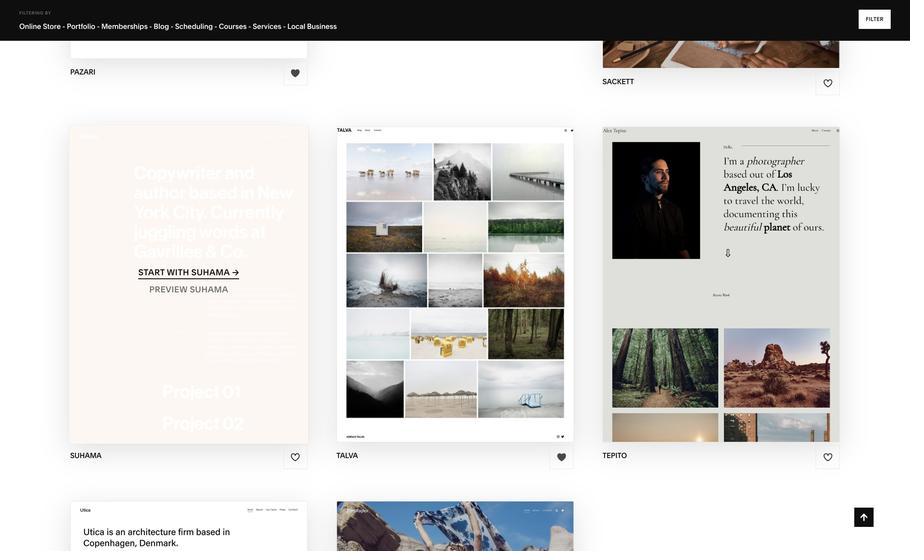 Task type: describe. For each thing, give the bounding box(es) containing it.
suhama inside button
[[191, 268, 230, 278]]

online store - portfolio - memberships - blog - scheduling - courses - services - local business
[[19, 22, 337, 31]]

back to top image
[[859, 513, 869, 523]]

1 - from the left
[[62, 22, 65, 31]]

filtering by
[[19, 11, 51, 15]]

pazari image
[[71, 0, 307, 58]]

zion image
[[337, 502, 573, 552]]

1 vertical spatial talva
[[462, 285, 489, 295]]

business
[[307, 22, 337, 31]]

preview tepito link
[[686, 278, 757, 302]]

preview talva
[[422, 285, 489, 295]]

preview for preview tepito
[[686, 285, 725, 295]]

preview tepito
[[686, 285, 757, 295]]

services
[[253, 22, 281, 31]]

online
[[19, 22, 41, 31]]

7 - from the left
[[283, 22, 286, 31]]

3 - from the left
[[149, 22, 152, 31]]

start with talva button
[[411, 261, 499, 285]]

start for start with talva
[[411, 268, 437, 278]]

pazari
[[70, 68, 95, 76]]

blog
[[154, 22, 169, 31]]

5 - from the left
[[215, 22, 217, 31]]

4 - from the left
[[171, 22, 173, 31]]

sackett image
[[603, 0, 840, 68]]

utica image
[[71, 502, 307, 552]]

start with suhama
[[138, 268, 230, 278]]

preview for preview talva
[[422, 285, 460, 295]]

start for start with suhama
[[138, 268, 165, 278]]

preview suhama
[[149, 285, 228, 295]]

portfolio
[[67, 22, 95, 31]]

talva image
[[337, 127, 573, 443]]

2 vertical spatial suhama
[[70, 452, 102, 461]]

filter button
[[859, 10, 891, 29]]

scheduling
[[175, 22, 213, 31]]

6 - from the left
[[248, 22, 251, 31]]



Task type: locate. For each thing, give the bounding box(es) containing it.
filtering
[[19, 11, 44, 15]]

start up preview suhama
[[138, 268, 165, 278]]

with up preview suhama
[[167, 268, 189, 278]]

1 horizontal spatial preview
[[422, 285, 460, 295]]

store
[[43, 22, 61, 31]]

suhama inside 'link'
[[190, 285, 228, 295]]

- right store
[[62, 22, 65, 31]]

2 with from the left
[[439, 268, 462, 278]]

- left the courses
[[215, 22, 217, 31]]

preview talva link
[[422, 278, 489, 302]]

- left blog
[[149, 22, 152, 31]]

sackett
[[603, 77, 634, 86]]

suhama
[[191, 268, 230, 278], [190, 285, 228, 295], [70, 452, 102, 461]]

0 vertical spatial suhama
[[191, 268, 230, 278]]

remove pazari from your favorites list image
[[291, 69, 300, 78]]

preview inside 'link'
[[149, 285, 188, 295]]

with for talva
[[439, 268, 462, 278]]

2 - from the left
[[97, 22, 100, 31]]

3 preview from the left
[[686, 285, 725, 295]]

-
[[62, 22, 65, 31], [97, 22, 100, 31], [149, 22, 152, 31], [171, 22, 173, 31], [215, 22, 217, 31], [248, 22, 251, 31], [283, 22, 286, 31]]

add suhama to your favorites list image
[[291, 453, 300, 463]]

1 horizontal spatial with
[[439, 268, 462, 278]]

1 horizontal spatial start
[[411, 268, 437, 278]]

preview
[[149, 285, 188, 295], [422, 285, 460, 295], [686, 285, 725, 295]]

0 horizontal spatial preview
[[149, 285, 188, 295]]

suhama image
[[69, 126, 308, 444]]

- right the courses
[[248, 22, 251, 31]]

add tepito to your favorites list image
[[823, 453, 833, 463]]

start with talva
[[411, 268, 490, 278]]

0 horizontal spatial start
[[138, 268, 165, 278]]

remove talva from your favorites list image
[[557, 453, 567, 463]]

1 vertical spatial tepito
[[603, 452, 627, 461]]

0 vertical spatial tepito
[[726, 285, 757, 295]]

0 horizontal spatial with
[[167, 268, 189, 278]]

with for suhama
[[167, 268, 189, 278]]

memberships
[[101, 22, 148, 31]]

start
[[138, 268, 165, 278], [411, 268, 437, 278]]

- right blog
[[171, 22, 173, 31]]

2 start from the left
[[411, 268, 437, 278]]

with up preview talva
[[439, 268, 462, 278]]

1 vertical spatial suhama
[[190, 285, 228, 295]]

2 preview from the left
[[422, 285, 460, 295]]

1 preview from the left
[[149, 285, 188, 295]]

0 horizontal spatial tepito
[[603, 452, 627, 461]]

preview suhama link
[[149, 278, 228, 302]]

1 with from the left
[[167, 268, 189, 278]]

talva inside button
[[464, 268, 490, 278]]

tepito inside 'link'
[[726, 285, 757, 295]]

talva
[[464, 268, 490, 278], [462, 285, 489, 295], [336, 452, 358, 461]]

filter
[[866, 16, 884, 22]]

courses
[[219, 22, 247, 31]]

start up preview talva
[[411, 268, 437, 278]]

local
[[287, 22, 305, 31]]

- left "local"
[[283, 22, 286, 31]]

- right 'portfolio'
[[97, 22, 100, 31]]

preview for preview suhama
[[149, 285, 188, 295]]

1 horizontal spatial tepito
[[726, 285, 757, 295]]

2 vertical spatial talva
[[336, 452, 358, 461]]

preview inside 'link'
[[686, 285, 725, 295]]

by
[[45, 11, 51, 15]]

1 start from the left
[[138, 268, 165, 278]]

start with suhama button
[[138, 261, 239, 285]]

2 horizontal spatial preview
[[686, 285, 725, 295]]

add sackett to your favorites list image
[[823, 78, 833, 88]]

tepito image
[[603, 127, 840, 443]]

0 vertical spatial talva
[[464, 268, 490, 278]]

tepito
[[726, 285, 757, 295], [603, 452, 627, 461]]

with
[[167, 268, 189, 278], [439, 268, 462, 278]]



Task type: vqa. For each thing, say whether or not it's contained in the screenshot.
Get Started at top right
no



